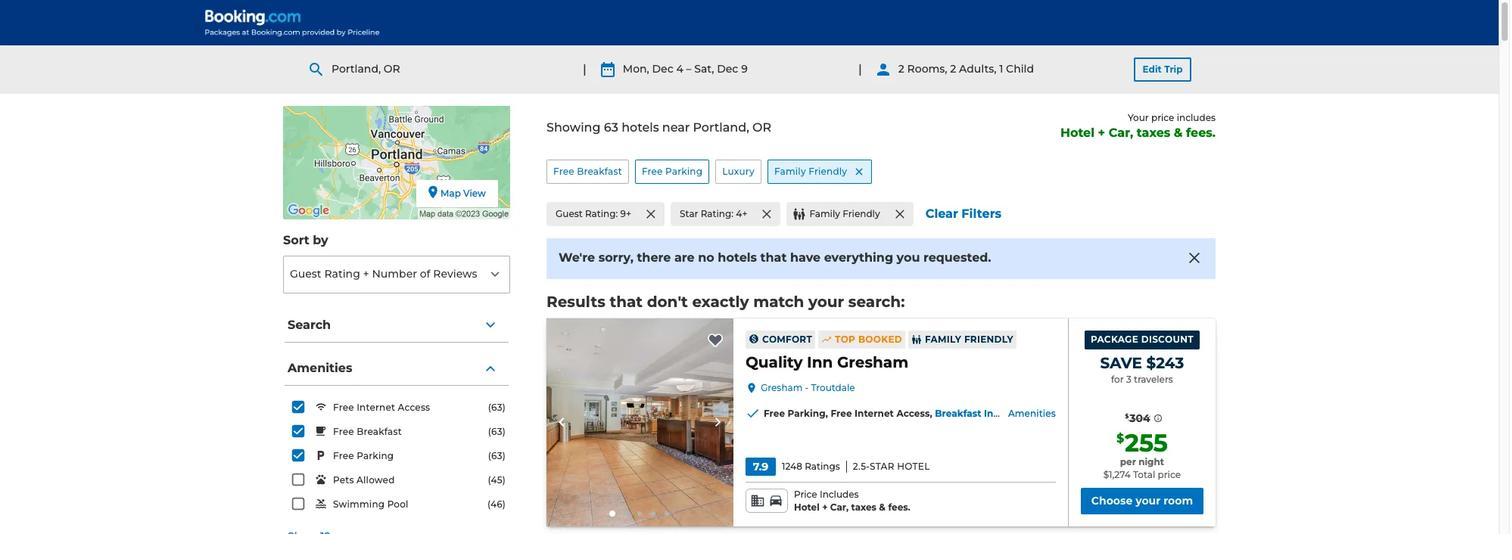 Task type: vqa. For each thing, say whether or not it's contained in the screenshot.
the right the &
yes



Task type: describe. For each thing, give the bounding box(es) containing it.
price inside your price includes hotel + car, taxes & fees.
[[1152, 112, 1175, 123]]

luxury
[[722, 166, 755, 177]]

search:
[[849, 293, 905, 311]]

mon, dec 4 – sat, dec 9
[[623, 62, 748, 76]]

there
[[637, 251, 671, 265]]

rating
[[324, 267, 360, 281]]

ratings
[[805, 461, 840, 472]]

+ inside dropdown button
[[363, 267, 369, 281]]

& inside your price includes hotel + car, taxes & fees.
[[1174, 126, 1183, 140]]

0 horizontal spatial free parking
[[333, 451, 394, 462]]

comfort
[[762, 334, 812, 345]]

2 vertical spatial family
[[925, 334, 962, 345]]

child
[[1006, 62, 1034, 76]]

near
[[662, 121, 690, 135]]

1 vertical spatial free breakfast
[[333, 426, 402, 438]]

free parking, free internet access , breakfast included
[[764, 408, 1027, 420]]

price
[[794, 489, 817, 501]]

save $243
[[1100, 354, 1184, 372]]

amenities inside dropdown button
[[288, 361, 352, 375]]

package
[[1091, 334, 1139, 345]]

guest rating: 9+
[[556, 208, 631, 220]]

4+
[[736, 208, 748, 220]]

guest rating: 9+ button
[[547, 202, 665, 227]]

package discount
[[1091, 334, 1194, 345]]

0 horizontal spatial gresham
[[761, 382, 803, 394]]

taxes inside your price includes hotel + car, taxes & fees.
[[1137, 126, 1171, 140]]

guest for guest rating: 9+
[[556, 208, 583, 220]]

swimming pool
[[333, 499, 408, 510]]

showing 63 hotels near portland, or
[[547, 121, 772, 135]]

free down amenities dropdown button on the left bottom
[[333, 402, 354, 413]]

1 horizontal spatial hotels
[[718, 251, 757, 265]]

taxes inside price includes hotel + car, taxes & fees.
[[851, 502, 877, 513]]

304
[[1130, 412, 1151, 425]]

edit trip button
[[1134, 58, 1192, 82]]

of
[[420, 267, 430, 281]]

(46)
[[487, 499, 506, 510]]

showing
[[547, 121, 601, 135]]

0 horizontal spatial breakfast
[[357, 426, 402, 438]]

map
[[441, 188, 461, 199]]

choose your room
[[1091, 494, 1193, 508]]

allowed
[[357, 475, 395, 486]]

edit
[[1143, 64, 1162, 75]]

1 horizontal spatial star
[[870, 461, 895, 472]]

–
[[686, 62, 692, 76]]

reviews
[[433, 267, 477, 281]]

go to image #1 image
[[610, 511, 616, 517]]

pets
[[333, 475, 354, 486]]

1248
[[782, 461, 802, 472]]

search button
[[285, 309, 509, 343]]

hotel for 2.5-star hotel
[[897, 461, 930, 472]]

rating: for 9+
[[585, 208, 618, 220]]

view
[[463, 188, 486, 199]]

2 dec from the left
[[717, 62, 738, 76]]

0 vertical spatial breakfast
[[577, 166, 622, 177]]

your inside choose your room button
[[1136, 494, 1161, 508]]

car, inside price includes hotel + car, taxes & fees.
[[830, 502, 849, 513]]

travelers
[[1134, 374, 1173, 385]]

1
[[999, 62, 1003, 76]]

2 rooms, 2 adults, 1 child
[[898, 62, 1034, 76]]

2.5-
[[853, 461, 870, 472]]

your price includes hotel + car, taxes & fees.
[[1061, 112, 1216, 140]]

filters
[[962, 207, 1002, 221]]

free left the parking,
[[764, 408, 785, 420]]

9+
[[620, 208, 631, 220]]

price includes hotel + car, taxes & fees.
[[794, 489, 911, 513]]

0 horizontal spatial parking
[[357, 451, 394, 462]]

booked
[[858, 334, 902, 345]]

discount
[[1141, 334, 1194, 345]]

go to image #3 image
[[638, 512, 642, 516]]

0 vertical spatial your
[[809, 293, 844, 311]]

total
[[1133, 469, 1156, 481]]

| for mon, dec 4 – sat, dec 9
[[583, 62, 587, 76]]

pool
[[387, 499, 408, 510]]

0 horizontal spatial internet
[[357, 402, 395, 413]]

everything
[[824, 251, 893, 265]]

1248 ratings
[[782, 461, 840, 472]]

+ inside your price includes hotel + car, taxes & fees.
[[1098, 126, 1105, 140]]

0 horizontal spatial or
[[384, 62, 400, 76]]

star rating: 4+ button
[[671, 202, 781, 227]]

quality inn gresham
[[746, 354, 909, 372]]

0 vertical spatial family friendly
[[774, 166, 847, 177]]

for 3 travelers
[[1111, 374, 1173, 385]]

trip
[[1164, 64, 1183, 75]]

$ for 255
[[1117, 432, 1124, 446]]

free down free internet access at the bottom of the page
[[333, 426, 354, 438]]

swimming
[[333, 499, 385, 510]]

hotel for price includes hotel + car, taxes & fees.
[[794, 502, 820, 513]]

family inside button
[[810, 208, 840, 220]]

parking,
[[788, 408, 828, 420]]

booking.com packages image
[[204, 9, 381, 36]]

0 horizontal spatial access
[[398, 402, 430, 413]]

exactly
[[692, 293, 749, 311]]

inn
[[807, 354, 833, 372]]

0 horizontal spatial that
[[610, 293, 643, 311]]

are
[[675, 251, 695, 265]]

(63) for free internet access
[[488, 402, 506, 413]]

breakfast image
[[547, 319, 734, 527]]

no
[[698, 251, 715, 265]]

2.5-star hotel
[[853, 461, 930, 472]]

$ 304
[[1125, 412, 1151, 425]]

1 vertical spatial portland,
[[693, 121, 749, 135]]

$ for 304
[[1125, 413, 1129, 420]]

0 vertical spatial friendly
[[809, 166, 847, 177]]

sorry,
[[599, 251, 634, 265]]

free up pets
[[333, 451, 354, 462]]

(63) for free breakfast
[[488, 426, 506, 438]]

choose your room button
[[1081, 488, 1204, 515]]

includes
[[820, 489, 859, 501]]

we're sorry, there are no hotels that have everything you requested.
[[559, 251, 991, 265]]

clear filters button
[[920, 206, 1008, 229]]

search
[[288, 318, 331, 332]]

clear
[[926, 207, 958, 221]]



Task type: locate. For each thing, give the bounding box(es) containing it.
price inside $ 255 per night $1,274 total price
[[1158, 469, 1181, 481]]

(63)
[[488, 402, 506, 413], [488, 426, 506, 438], [488, 450, 506, 462]]

parking down near
[[666, 166, 703, 177]]

0 horizontal spatial guest
[[290, 267, 322, 281]]

guest rating + number of reviews button
[[283, 256, 510, 294]]

photo carousel region
[[547, 319, 734, 527]]

or
[[384, 62, 400, 76], [753, 121, 772, 135]]

1 horizontal spatial free breakfast
[[553, 166, 622, 177]]

portland,
[[332, 62, 381, 76], [693, 121, 749, 135]]

internet
[[357, 402, 395, 413], [855, 408, 894, 420]]

1 vertical spatial price
[[1158, 469, 1181, 481]]

star up price includes hotel + car, taxes & fees.
[[870, 461, 895, 472]]

1 horizontal spatial portland,
[[693, 121, 749, 135]]

car, inside your price includes hotel + car, taxes & fees.
[[1109, 126, 1133, 140]]

guest for guest rating + number of reviews
[[290, 267, 322, 281]]

0 horizontal spatial |
[[583, 62, 587, 76]]

rating: for 4+
[[701, 208, 734, 220]]

go to image #2 image
[[624, 512, 629, 516]]

1 horizontal spatial car,
[[1109, 126, 1133, 140]]

1 vertical spatial hotels
[[718, 251, 757, 265]]

free breakfast up guest rating: 9+
[[553, 166, 622, 177]]

$ left 304
[[1125, 413, 1129, 420]]

0 vertical spatial star
[[680, 208, 698, 220]]

2 vertical spatial +
[[822, 502, 828, 513]]

free down showing 63 hotels near portland, or on the top of the page
[[642, 166, 663, 177]]

0 vertical spatial guest
[[556, 208, 583, 220]]

0 vertical spatial car,
[[1109, 126, 1133, 140]]

1 vertical spatial $
[[1117, 432, 1124, 446]]

your down total
[[1136, 494, 1161, 508]]

guest inside button
[[556, 208, 583, 220]]

rooms,
[[907, 62, 948, 76]]

1 vertical spatial hotel
[[897, 461, 930, 472]]

+
[[1098, 126, 1105, 140], [363, 267, 369, 281], [822, 502, 828, 513]]

1 vertical spatial your
[[1136, 494, 1161, 508]]

1 dec from the left
[[652, 62, 674, 76]]

1 horizontal spatial hotel
[[897, 461, 930, 472]]

results
[[547, 293, 606, 311]]

guest inside dropdown button
[[290, 267, 322, 281]]

portland, or
[[332, 62, 400, 76]]

parking up allowed
[[357, 451, 394, 462]]

2 vertical spatial hotel
[[794, 502, 820, 513]]

$
[[1125, 413, 1129, 420], [1117, 432, 1124, 446]]

rating: left 9+
[[585, 208, 618, 220]]

2
[[898, 62, 905, 76], [950, 62, 956, 76]]

1 horizontal spatial family
[[810, 208, 840, 220]]

& down 2.5-star hotel
[[879, 502, 886, 513]]

&
[[1174, 126, 1183, 140], [879, 502, 886, 513]]

sort
[[283, 233, 309, 248]]

edit trip
[[1143, 64, 1183, 75]]

0 vertical spatial $
[[1125, 413, 1129, 420]]

requested.
[[924, 251, 991, 265]]

1 horizontal spatial 2
[[950, 62, 956, 76]]

family up have
[[810, 208, 840, 220]]

| left rooms,
[[859, 62, 862, 76]]

clear filters
[[926, 207, 1002, 221]]

4
[[676, 62, 683, 76]]

have
[[790, 251, 821, 265]]

family
[[774, 166, 806, 177], [810, 208, 840, 220], [925, 334, 962, 345]]

star
[[680, 208, 698, 220], [870, 461, 895, 472]]

2 | from the left
[[859, 62, 862, 76]]

(45)
[[488, 475, 506, 486]]

2 left rooms,
[[898, 62, 905, 76]]

2 vertical spatial family friendly
[[925, 334, 1014, 345]]

0 horizontal spatial your
[[809, 293, 844, 311]]

,
[[930, 408, 933, 420]]

free parking up pets allowed
[[333, 451, 394, 462]]

gresham down the top booked
[[837, 354, 909, 372]]

fees. down 2.5-star hotel
[[888, 502, 911, 513]]

63
[[604, 121, 618, 135]]

0 vertical spatial price
[[1152, 112, 1175, 123]]

free breakfast
[[553, 166, 622, 177], [333, 426, 402, 438]]

room
[[1164, 494, 1193, 508]]

hotels right no
[[718, 251, 757, 265]]

go to image #4 image
[[651, 512, 656, 516]]

0 horizontal spatial $
[[1117, 432, 1124, 446]]

free
[[553, 166, 574, 177], [642, 166, 663, 177], [333, 402, 354, 413], [764, 408, 785, 420], [831, 408, 852, 420], [333, 426, 354, 438], [333, 451, 354, 462]]

1 vertical spatial family friendly
[[810, 208, 880, 220]]

match
[[753, 293, 804, 311]]

price right your
[[1152, 112, 1175, 123]]

0 horizontal spatial hotels
[[622, 121, 659, 135]]

pets allowed
[[333, 475, 395, 486]]

& down includes
[[1174, 126, 1183, 140]]

free breakfast down free internet access at the bottom of the page
[[333, 426, 402, 438]]

car, down includes
[[830, 502, 849, 513]]

0 horizontal spatial amenities
[[288, 361, 352, 375]]

0 vertical spatial that
[[761, 251, 787, 265]]

1 horizontal spatial that
[[761, 251, 787, 265]]

dec left the "9"
[[717, 62, 738, 76]]

1 horizontal spatial or
[[753, 121, 772, 135]]

1 | from the left
[[583, 62, 587, 76]]

0 horizontal spatial car,
[[830, 502, 849, 513]]

1 horizontal spatial free parking
[[642, 166, 703, 177]]

$ inside $ 255 per night $1,274 total price
[[1117, 432, 1124, 446]]

2 rating: from the left
[[701, 208, 734, 220]]

0 vertical spatial &
[[1174, 126, 1183, 140]]

your up 'top'
[[809, 293, 844, 311]]

1 vertical spatial car,
[[830, 502, 849, 513]]

0 horizontal spatial star
[[680, 208, 698, 220]]

we're
[[559, 251, 595, 265]]

access down amenities dropdown button on the left bottom
[[398, 402, 430, 413]]

price down night
[[1158, 469, 1181, 481]]

free down showing
[[553, 166, 574, 177]]

gresham left -
[[761, 382, 803, 394]]

0 vertical spatial free parking
[[642, 166, 703, 177]]

that left have
[[761, 251, 787, 265]]

1 horizontal spatial guest
[[556, 208, 583, 220]]

0 vertical spatial (63)
[[488, 402, 506, 413]]

2 vertical spatial breakfast
[[357, 426, 402, 438]]

dec
[[652, 62, 674, 76], [717, 62, 738, 76]]

0 horizontal spatial rating:
[[585, 208, 618, 220]]

1 vertical spatial amenities
[[1008, 408, 1056, 420]]

| for 2 rooms, 2 adults, 1 child
[[859, 62, 862, 76]]

quality inn gresham element
[[746, 352, 909, 373]]

internet down amenities dropdown button on the left bottom
[[357, 402, 395, 413]]

0 vertical spatial free breakfast
[[553, 166, 622, 177]]

2 (63) from the top
[[488, 426, 506, 438]]

friendly inside family friendly button
[[843, 208, 880, 220]]

1 horizontal spatial +
[[822, 502, 828, 513]]

-
[[805, 382, 809, 394]]

dec left 4 at top left
[[652, 62, 674, 76]]

0 horizontal spatial taxes
[[851, 502, 877, 513]]

top booked
[[835, 334, 902, 345]]

1 horizontal spatial internet
[[855, 408, 894, 420]]

0 vertical spatial hotel
[[1061, 126, 1095, 140]]

number
[[372, 267, 417, 281]]

& inside price includes hotel + car, taxes & fees.
[[879, 502, 886, 513]]

adults,
[[959, 62, 997, 76]]

guest up the we're
[[556, 208, 583, 220]]

map view
[[441, 188, 486, 199]]

0 horizontal spatial +
[[363, 267, 369, 281]]

guest down sort by
[[290, 267, 322, 281]]

1 horizontal spatial access
[[897, 408, 930, 420]]

2 horizontal spatial family
[[925, 334, 962, 345]]

0 horizontal spatial portland,
[[332, 62, 381, 76]]

0 vertical spatial taxes
[[1137, 126, 1171, 140]]

1 rating: from the left
[[585, 208, 618, 220]]

don't
[[647, 293, 688, 311]]

3 (63) from the top
[[488, 450, 506, 462]]

free parking
[[642, 166, 703, 177], [333, 451, 394, 462]]

1 2 from the left
[[898, 62, 905, 76]]

included
[[984, 408, 1027, 420]]

1 vertical spatial star
[[870, 461, 895, 472]]

2 vertical spatial (63)
[[488, 450, 506, 462]]

1 horizontal spatial &
[[1174, 126, 1183, 140]]

star up are at the left top of page
[[680, 208, 698, 220]]

2 horizontal spatial breakfast
[[935, 408, 982, 420]]

free down troutdale
[[831, 408, 852, 420]]

1 horizontal spatial |
[[859, 62, 862, 76]]

breakfast right ,
[[935, 408, 982, 420]]

0 vertical spatial gresham
[[837, 354, 909, 372]]

taxes down your
[[1137, 126, 1171, 140]]

rating: left '4+'
[[701, 208, 734, 220]]

star inside button
[[680, 208, 698, 220]]

0 vertical spatial portland,
[[332, 62, 381, 76]]

1 horizontal spatial your
[[1136, 494, 1161, 508]]

guest rating + number of reviews
[[290, 267, 477, 281]]

fees. down includes
[[1186, 126, 1216, 140]]

family friendly inside family friendly button
[[810, 208, 880, 220]]

taxes down includes
[[851, 502, 877, 513]]

1 vertical spatial fees.
[[888, 502, 911, 513]]

breakfast up guest rating: 9+
[[577, 166, 622, 177]]

1 vertical spatial taxes
[[851, 502, 877, 513]]

255
[[1125, 429, 1168, 458]]

sort by
[[283, 233, 328, 248]]

7.9
[[753, 460, 769, 474]]

0 vertical spatial fees.
[[1186, 126, 1216, 140]]

family right the luxury
[[774, 166, 806, 177]]

1 vertical spatial (63)
[[488, 426, 506, 438]]

internet down troutdale
[[855, 408, 894, 420]]

hotel
[[1061, 126, 1095, 140], [897, 461, 930, 472], [794, 502, 820, 513]]

1 vertical spatial +
[[363, 267, 369, 281]]

$ inside $ 304
[[1125, 413, 1129, 420]]

results that don't exactly match your search:
[[547, 293, 905, 311]]

save
[[1100, 354, 1142, 372]]

2 vertical spatial friendly
[[964, 334, 1014, 345]]

1 horizontal spatial amenities
[[1008, 408, 1056, 420]]

$1,274
[[1104, 469, 1131, 481]]

your
[[1128, 112, 1149, 123]]

you
[[897, 251, 920, 265]]

| left "mon," at the top left of page
[[583, 62, 587, 76]]

for
[[1111, 374, 1124, 385]]

0 horizontal spatial free breakfast
[[333, 426, 402, 438]]

1 vertical spatial gresham
[[761, 382, 803, 394]]

+ inside price includes hotel + car, taxes & fees.
[[822, 502, 828, 513]]

2 horizontal spatial +
[[1098, 126, 1105, 140]]

top
[[835, 334, 856, 345]]

2 horizontal spatial hotel
[[1061, 126, 1095, 140]]

0 horizontal spatial fees.
[[888, 502, 911, 513]]

1 horizontal spatial $
[[1125, 413, 1129, 420]]

1 horizontal spatial rating:
[[701, 208, 734, 220]]

0 vertical spatial hotels
[[622, 121, 659, 135]]

0 vertical spatial parking
[[666, 166, 703, 177]]

access up 2.5-star hotel
[[897, 408, 930, 420]]

3
[[1126, 374, 1132, 385]]

that left don't
[[610, 293, 643, 311]]

that
[[761, 251, 787, 265], [610, 293, 643, 311]]

family right the booked at the bottom of page
[[925, 334, 962, 345]]

1 vertical spatial breakfast
[[935, 408, 982, 420]]

quality
[[746, 354, 803, 372]]

$ up "per"
[[1117, 432, 1124, 446]]

free parking down near
[[642, 166, 703, 177]]

breakfast down free internet access at the bottom of the page
[[357, 426, 402, 438]]

night
[[1139, 457, 1164, 468]]

includes
[[1177, 112, 1216, 123]]

hotel inside price includes hotel + car, taxes & fees.
[[794, 502, 820, 513]]

0 horizontal spatial 2
[[898, 62, 905, 76]]

gresham - troutdale
[[761, 382, 855, 394]]

1 horizontal spatial breakfast
[[577, 166, 622, 177]]

family friendly button
[[787, 202, 914, 227]]

0 vertical spatial amenities
[[288, 361, 352, 375]]

0 vertical spatial or
[[384, 62, 400, 76]]

your
[[809, 293, 844, 311], [1136, 494, 1161, 508]]

fees.
[[1186, 126, 1216, 140], [888, 502, 911, 513]]

go to image #5 image
[[665, 512, 670, 516]]

hotels right 63
[[622, 121, 659, 135]]

1 vertical spatial or
[[753, 121, 772, 135]]

1 horizontal spatial fees.
[[1186, 126, 1216, 140]]

1 horizontal spatial dec
[[717, 62, 738, 76]]

fees. inside your price includes hotel + car, taxes & fees.
[[1186, 126, 1216, 140]]

fees. inside price includes hotel + car, taxes & fees.
[[888, 502, 911, 513]]

1 vertical spatial free parking
[[333, 451, 394, 462]]

price
[[1152, 112, 1175, 123], [1158, 469, 1181, 481]]

mon,
[[623, 62, 649, 76]]

(63) for free parking
[[488, 450, 506, 462]]

0 horizontal spatial dec
[[652, 62, 674, 76]]

1 vertical spatial friendly
[[843, 208, 880, 220]]

star rating: 4+
[[680, 208, 748, 220]]

1 (63) from the top
[[488, 402, 506, 413]]

9
[[741, 62, 748, 76]]

2 2 from the left
[[950, 62, 956, 76]]

0 horizontal spatial family
[[774, 166, 806, 177]]

car, down your
[[1109, 126, 1133, 140]]

hotel inside your price includes hotel + car, taxes & fees.
[[1061, 126, 1095, 140]]

by
[[313, 233, 328, 248]]

2 left the 'adults,'
[[950, 62, 956, 76]]



